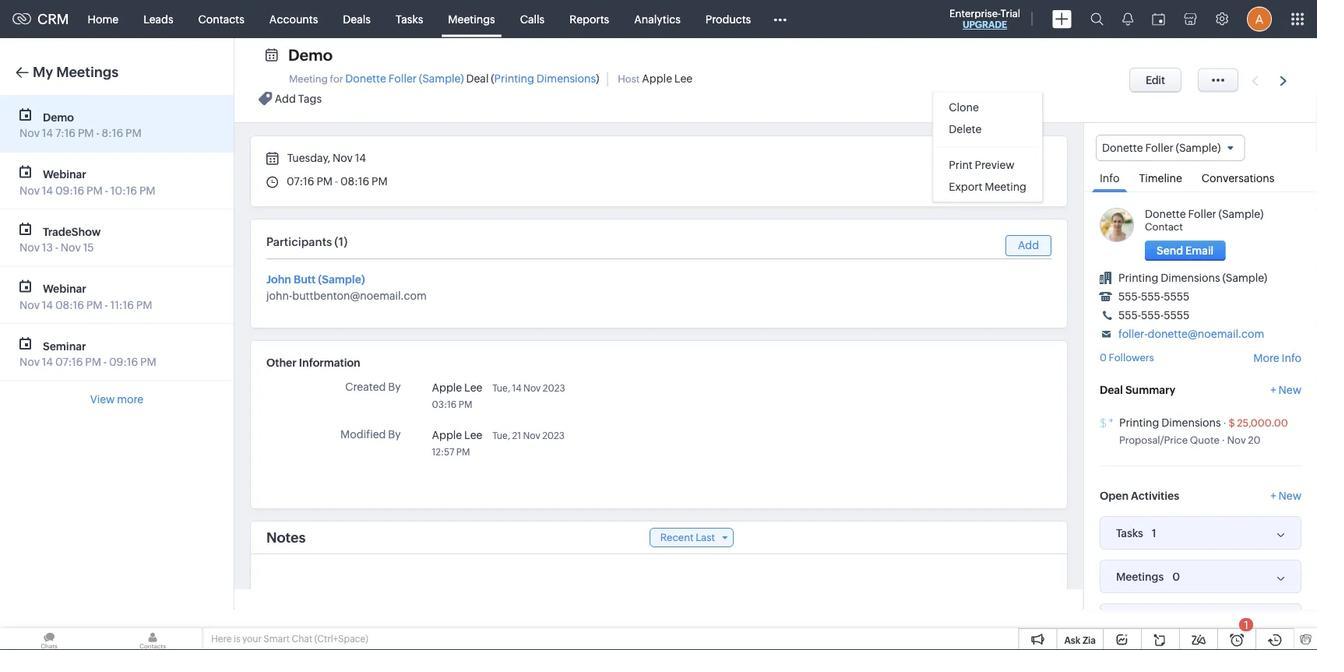 Task type: describe. For each thing, give the bounding box(es) containing it.
tue, 14 nov 2023 03:16 pm
[[432, 383, 566, 410]]

0 vertical spatial apple
[[642, 72, 673, 85]]

0 for 0
[[1173, 571, 1181, 583]]

conversations link
[[1195, 161, 1283, 192]]

here
[[211, 634, 232, 645]]

foller for donette foller (sample) contact
[[1189, 208, 1217, 221]]

my meetings
[[33, 64, 119, 80]]

0 vertical spatial printing dimensions link
[[495, 72, 596, 85]]

followers
[[1109, 352, 1155, 364]]

1 horizontal spatial donette foller (sample) link
[[1146, 208, 1264, 221]]

buttbenton@noemail.com
[[292, 290, 427, 302]]

nov inside demo nov 14 7:16 pm - 8:16 pm
[[19, 127, 40, 140]]

meeting for donette foller (sample) deal ( printing dimensions )
[[289, 72, 600, 85]]

nov inside webinar nov 14 09:16 pm - 10:16 pm
[[19, 184, 40, 197]]

13
[[42, 242, 53, 254]]

nov inside tue, 21 nov 2023 12:57 pm
[[523, 431, 541, 441]]

- for demo nov 14 7:16 pm - 8:16 pm
[[96, 127, 100, 140]]

14 for seminar nov 14 07:16 pm - 09:16 pm
[[42, 356, 53, 369]]

recent last
[[661, 532, 715, 544]]

signals image
[[1123, 12, 1134, 26]]

john-
[[267, 290, 292, 302]]

2023 for created by
[[543, 383, 566, 394]]

contacts link
[[186, 0, 257, 38]]

view more
[[90, 393, 144, 406]]

dimensions for printing dimensions · $ 25,000.00 proposal/price quote · nov 20
[[1162, 417, 1222, 429]]

timeline
[[1140, 172, 1183, 185]]

notes
[[267, 530, 306, 546]]

1 vertical spatial printing dimensions link
[[1120, 417, 1222, 429]]

15
[[83, 242, 94, 254]]

ask zia
[[1065, 636, 1097, 646]]

foller for donette foller (sample)
[[1146, 142, 1174, 154]]

preview
[[975, 159, 1015, 171]]

add tags
[[275, 92, 322, 105]]

$
[[1229, 418, 1236, 429]]

delete link
[[934, 118, 1043, 140]]

john butt (sample) john-buttbenton@noemail.com
[[267, 274, 427, 302]]

participants (1)
[[267, 235, 348, 249]]

more
[[1254, 352, 1280, 364]]

more info link
[[1254, 352, 1302, 364]]

print preview
[[949, 159, 1015, 171]]

analytics link
[[622, 0, 693, 38]]

by for modified by
[[388, 429, 401, 441]]

1 vertical spatial 1
[[1245, 619, 1249, 632]]

meeting inside meeting for donette foller (sample) deal ( printing dimensions )
[[289, 73, 328, 85]]

1 vertical spatial meeting
[[985, 180, 1027, 193]]

- for seminar nov 14 07:16 pm - 09:16 pm
[[103, 356, 107, 369]]

1 horizontal spatial info
[[1282, 352, 1302, 364]]

accounts link
[[257, 0, 331, 38]]

2 + new from the top
[[1271, 490, 1302, 503]]

created by
[[345, 381, 401, 394]]

2 555-555-5555 from the top
[[1119, 310, 1190, 322]]

1 horizontal spatial tasks
[[1117, 527, 1144, 540]]

1 new from the top
[[1279, 384, 1302, 396]]

other information
[[267, 357, 361, 369]]

demo nov 14 7:16 pm - 8:16 pm
[[19, 111, 142, 140]]

printing dimensions · $ 25,000.00 proposal/price quote · nov 20
[[1120, 417, 1289, 447]]

created
[[345, 381, 386, 394]]

(
[[491, 72, 495, 85]]

products
[[706, 13, 751, 25]]

apple lee for modified by
[[432, 429, 483, 442]]

add for add
[[1019, 239, 1040, 252]]

deals
[[343, 13, 371, 25]]

reports
[[570, 13, 610, 25]]

leads
[[144, 13, 173, 25]]

chats image
[[0, 629, 98, 651]]

0 vertical spatial tasks
[[396, 13, 423, 25]]

for
[[330, 73, 343, 85]]

07:16 pm - 08:16 pm
[[287, 175, 388, 188]]

nov inside webinar nov 14 08:16 pm - 11:16 pm
[[19, 299, 40, 311]]

tuesday,
[[287, 152, 331, 164]]

14 for webinar nov 14 09:16 pm - 10:16 pm
[[42, 184, 53, 197]]

(1)
[[335, 235, 348, 249]]

accounts
[[270, 13, 318, 25]]

create menu element
[[1044, 0, 1082, 38]]

14 inside tue, 14 nov 2023 03:16 pm
[[512, 383, 522, 394]]

apple lee for created by
[[432, 382, 483, 394]]

lee for modified by
[[465, 429, 483, 442]]

add for add tags
[[275, 92, 296, 105]]

quote
[[1191, 435, 1220, 447]]

0 horizontal spatial meetings
[[56, 64, 119, 80]]

host apple lee
[[618, 72, 693, 85]]

other
[[267, 357, 297, 369]]

open activities
[[1100, 490, 1180, 503]]

by for created by
[[388, 381, 401, 394]]

upgrade
[[963, 19, 1008, 30]]

(ctrl+space)
[[315, 634, 368, 645]]

next record image
[[1280, 76, 1291, 86]]

participants
[[267, 235, 332, 249]]

- down "tuesday, nov 14" at top left
[[335, 175, 338, 188]]

clone
[[949, 101, 980, 113]]

trial
[[1001, 7, 1021, 19]]

view
[[90, 393, 115, 406]]

my
[[33, 64, 53, 80]]

7:16
[[55, 127, 76, 140]]

0 vertical spatial lee
[[675, 72, 693, 85]]

printing for printing dimensions · $ 25,000.00 proposal/price quote · nov 20
[[1120, 417, 1160, 429]]

(sample) for donette foller (sample)
[[1177, 142, 1222, 154]]

chat
[[292, 634, 313, 645]]

0 vertical spatial printing
[[495, 72, 535, 85]]

john
[[267, 274, 291, 286]]

profile image
[[1248, 7, 1273, 32]]

0 vertical spatial 1
[[1153, 527, 1157, 540]]

11:16
[[110, 299, 134, 311]]

2 5555 from the top
[[1165, 310, 1190, 322]]

print preview link
[[934, 154, 1043, 176]]

14 for demo nov 14 7:16 pm - 8:16 pm
[[42, 127, 53, 140]]

tasks link
[[383, 0, 436, 38]]

information
[[299, 357, 361, 369]]

03:16
[[432, 399, 457, 410]]

recent
[[661, 532, 694, 544]]

export meeting
[[949, 180, 1027, 193]]

contacts
[[198, 13, 245, 25]]

lee for created by
[[465, 382, 483, 394]]

smart
[[264, 634, 290, 645]]

tue, for created by
[[493, 383, 510, 394]]

+ new link
[[1271, 384, 1302, 404]]

pm inside tue, 21 nov 2023 12:57 pm
[[457, 447, 470, 457]]

2023 for modified by
[[543, 431, 565, 441]]

zia
[[1083, 636, 1097, 646]]

modified by
[[341, 429, 401, 441]]

tradeshow
[[43, 226, 101, 238]]

webinar nov 14 09:16 pm - 10:16 pm
[[19, 168, 156, 197]]

add link
[[1006, 235, 1052, 256]]

pm inside tue, 14 nov 2023 03:16 pm
[[459, 399, 473, 410]]

tradeshow nov 13 - nov 15
[[19, 226, 101, 254]]

0 vertical spatial dimensions
[[537, 72, 596, 85]]

seminar
[[43, 340, 86, 353]]



Task type: locate. For each thing, give the bounding box(es) containing it.
1 vertical spatial new
[[1279, 490, 1302, 503]]

1 vertical spatial 07:16
[[55, 356, 83, 369]]

(sample) up timeline link
[[1177, 142, 1222, 154]]

1 vertical spatial 08:16
[[55, 299, 84, 311]]

tasks down the 'open activities'
[[1117, 527, 1144, 540]]

0 horizontal spatial 07:16
[[55, 356, 83, 369]]

2 vertical spatial foller
[[1189, 208, 1217, 221]]

2 vertical spatial meetings
[[1117, 571, 1165, 583]]

analytics
[[635, 13, 681, 25]]

0 for 0 followers
[[1100, 352, 1107, 364]]

1 vertical spatial ·
[[1222, 435, 1226, 447]]

tasks right the deals link
[[396, 13, 423, 25]]

printing up proposal/price
[[1120, 417, 1160, 429]]

1 vertical spatial apple lee
[[432, 429, 483, 442]]

pm
[[78, 127, 94, 140], [125, 127, 142, 140], [317, 175, 333, 188], [372, 175, 388, 188], [87, 184, 103, 197], [139, 184, 156, 197], [86, 299, 102, 311], [136, 299, 152, 311], [85, 356, 101, 369], [140, 356, 156, 369], [459, 399, 473, 410], [457, 447, 470, 457]]

printing
[[495, 72, 535, 85], [1119, 272, 1159, 285], [1120, 417, 1160, 429]]

webinar nov 14 08:16 pm - 11:16 pm
[[19, 283, 152, 311]]

· right quote
[[1222, 435, 1226, 447]]

crm
[[37, 11, 69, 27]]

calls
[[520, 13, 545, 25]]

1 vertical spatial printing
[[1119, 272, 1159, 285]]

0 horizontal spatial info
[[1100, 172, 1120, 185]]

0 vertical spatial + new
[[1271, 384, 1302, 396]]

0 vertical spatial donette
[[345, 72, 386, 85]]

8:16
[[102, 127, 123, 140]]

is
[[234, 634, 241, 645]]

lee
[[675, 72, 693, 85], [465, 382, 483, 394], [465, 429, 483, 442]]

1 vertical spatial lee
[[465, 382, 483, 394]]

0 horizontal spatial add
[[275, 92, 296, 105]]

webinar
[[43, 168, 86, 181], [43, 283, 86, 295]]

0 vertical spatial by
[[388, 381, 401, 394]]

0 vertical spatial new
[[1279, 384, 1302, 396]]

1 5555 from the top
[[1165, 291, 1190, 303]]

dimensions up quote
[[1162, 417, 1222, 429]]

new
[[1279, 384, 1302, 396], [1279, 490, 1302, 503]]

by right created
[[388, 381, 401, 394]]

14 up 07:16 pm - 08:16 pm
[[355, 152, 366, 164]]

create menu image
[[1053, 10, 1072, 28]]

signals element
[[1114, 0, 1143, 38]]

- inside webinar nov 14 09:16 pm - 10:16 pm
[[105, 184, 108, 197]]

0 vertical spatial +
[[1271, 384, 1277, 396]]

donette up info link
[[1103, 142, 1144, 154]]

profile element
[[1238, 0, 1282, 38]]

(sample) inside donette foller (sample) contact
[[1219, 208, 1264, 221]]

dimensions up foller-donette@noemail.com link
[[1161, 272, 1221, 285]]

apple lee up 03:16
[[432, 382, 483, 394]]

- inside webinar nov 14 08:16 pm - 11:16 pm
[[105, 299, 108, 311]]

1 vertical spatial dimensions
[[1161, 272, 1221, 285]]

0 horizontal spatial 0
[[1100, 352, 1107, 364]]

apple for created by
[[432, 382, 462, 394]]

demo for demo
[[288, 46, 333, 64]]

foller down tasks link
[[389, 72, 417, 85]]

tue,
[[493, 383, 510, 394], [493, 431, 510, 441]]

1 horizontal spatial printing dimensions link
[[1120, 417, 1222, 429]]

deals link
[[331, 0, 383, 38]]

info right more
[[1282, 352, 1302, 364]]

reports link
[[557, 0, 622, 38]]

deal summary
[[1100, 384, 1176, 396]]

Donette Foller (Sample) field
[[1097, 135, 1246, 161]]

webinar for 09:16
[[43, 168, 86, 181]]

0 vertical spatial 555-555-5555
[[1119, 291, 1190, 303]]

1 horizontal spatial demo
[[288, 46, 333, 64]]

1 vertical spatial 2023
[[543, 431, 565, 441]]

your
[[242, 634, 262, 645]]

07:16 down seminar
[[55, 356, 83, 369]]

printing down calls link on the left top
[[495, 72, 535, 85]]

1 vertical spatial meetings
[[56, 64, 119, 80]]

donette inside field
[[1103, 142, 1144, 154]]

1 horizontal spatial 09:16
[[109, 356, 138, 369]]

0 vertical spatial tue,
[[493, 383, 510, 394]]

2023 inside tue, 21 nov 2023 12:57 pm
[[543, 431, 565, 441]]

ask
[[1065, 636, 1081, 646]]

+
[[1271, 384, 1277, 396], [1271, 490, 1277, 503]]

tue, for modified by
[[493, 431, 510, 441]]

- left 8:16
[[96, 127, 100, 140]]

21
[[512, 431, 521, 441]]

2 apple lee from the top
[[432, 429, 483, 442]]

previous record image
[[1253, 76, 1260, 86]]

meetings
[[448, 13, 495, 25], [56, 64, 119, 80], [1117, 571, 1165, 583]]

1 vertical spatial 555-555-5555
[[1119, 310, 1190, 322]]

0 vertical spatial 08:16
[[341, 175, 370, 188]]

10:16
[[110, 184, 137, 197]]

1 tue, from the top
[[493, 383, 510, 394]]

clone link
[[934, 96, 1043, 118]]

2 by from the top
[[388, 429, 401, 441]]

1 apple lee from the top
[[432, 382, 483, 394]]

14 inside seminar nov 14 07:16 pm - 09:16 pm
[[42, 356, 53, 369]]

nov inside printing dimensions · $ 25,000.00 proposal/price quote · nov 20
[[1228, 435, 1247, 447]]

tags
[[298, 92, 322, 105]]

apple for modified by
[[432, 429, 462, 442]]

14 up tradeshow
[[42, 184, 53, 197]]

14 for tuesday, nov 14
[[355, 152, 366, 164]]

(sample) up donette@noemail.com
[[1223, 272, 1268, 285]]

foller-donette@noemail.com link
[[1119, 328, 1265, 341]]

nov inside seminar nov 14 07:16 pm - 09:16 pm
[[19, 356, 40, 369]]

0 horizontal spatial demo
[[43, 111, 74, 124]]

- left '10:16'
[[105, 184, 108, 197]]

None button
[[1130, 68, 1182, 93], [1146, 241, 1226, 261], [1130, 68, 1182, 93], [1146, 241, 1226, 261]]

08:16 down "tuesday, nov 14" at top left
[[341, 175, 370, 188]]

lee left 21
[[465, 429, 483, 442]]

donette@noemail.com
[[1148, 328, 1265, 341]]

1 vertical spatial webinar
[[43, 283, 86, 295]]

1 vertical spatial tasks
[[1117, 527, 1144, 540]]

1 vertical spatial tue,
[[493, 431, 510, 441]]

donette inside donette foller (sample) contact
[[1146, 208, 1187, 221]]

nov inside tue, 14 nov 2023 03:16 pm
[[524, 383, 541, 394]]

webinar down the 13
[[43, 283, 86, 295]]

contacts image
[[104, 629, 202, 651]]

apple lee up 12:57 on the bottom
[[432, 429, 483, 442]]

search image
[[1091, 12, 1104, 26]]

07:16 down tuesday,
[[287, 175, 315, 188]]

donette foller (sample) contact
[[1146, 208, 1264, 233]]

demo
[[288, 46, 333, 64], [43, 111, 74, 124]]

seminar nov 14 07:16 pm - 09:16 pm
[[19, 340, 156, 369]]

- inside seminar nov 14 07:16 pm - 09:16 pm
[[103, 356, 107, 369]]

14 inside webinar nov 14 08:16 pm - 11:16 pm
[[42, 299, 53, 311]]

home link
[[75, 0, 131, 38]]

25,000.00
[[1238, 418, 1289, 429]]

1 horizontal spatial meeting
[[985, 180, 1027, 193]]

1 vertical spatial apple
[[432, 382, 462, 394]]

2 vertical spatial donette
[[1146, 208, 1187, 221]]

conversations
[[1202, 172, 1275, 185]]

1 vertical spatial donette foller (sample) link
[[1146, 208, 1264, 221]]

0 horizontal spatial donette
[[345, 72, 386, 85]]

printing inside printing dimensions · $ 25,000.00 proposal/price quote · nov 20
[[1120, 417, 1160, 429]]

2 tue, from the top
[[493, 431, 510, 441]]

0 vertical spatial 09:16
[[55, 184, 84, 197]]

2023
[[543, 383, 566, 394], [543, 431, 565, 441]]

1 horizontal spatial 08:16
[[341, 175, 370, 188]]

open
[[1100, 490, 1129, 503]]

donette right for
[[345, 72, 386, 85]]

0 horizontal spatial 09:16
[[55, 184, 84, 197]]

1 vertical spatial info
[[1282, 352, 1302, 364]]

donette foller (sample) link up contact
[[1146, 208, 1264, 221]]

foller inside donette foller (sample) contact
[[1189, 208, 1217, 221]]

2 vertical spatial lee
[[465, 429, 483, 442]]

1 vertical spatial foller
[[1146, 142, 1174, 154]]

14 up 21
[[512, 383, 522, 394]]

modified
[[341, 429, 386, 441]]

1 + from the top
[[1271, 384, 1277, 396]]

09:16 up view more
[[109, 356, 138, 369]]

1 horizontal spatial 1
[[1245, 619, 1249, 632]]

0 vertical spatial 07:16
[[287, 175, 315, 188]]

08:16
[[341, 175, 370, 188], [55, 299, 84, 311]]

demo inside demo nov 14 7:16 pm - 8:16 pm
[[43, 111, 74, 124]]

0 followers
[[1100, 352, 1155, 364]]

webinar inside webinar nov 14 09:16 pm - 10:16 pm
[[43, 168, 86, 181]]

Other Modules field
[[764, 7, 797, 32]]

demo for demo nov 14 7:16 pm - 8:16 pm
[[43, 111, 74, 124]]

0 horizontal spatial meeting
[[289, 73, 328, 85]]

08:16 for -
[[341, 175, 370, 188]]

printing up foller- at the bottom of the page
[[1119, 272, 1159, 285]]

enterprise-
[[950, 7, 1001, 19]]

more
[[117, 393, 144, 406]]

donette up contact
[[1146, 208, 1187, 221]]

lee right host
[[675, 72, 693, 85]]

1 horizontal spatial deal
[[1100, 384, 1124, 396]]

meeting down "preview"
[[985, 180, 1027, 193]]

+ new down 25,000.00
[[1271, 490, 1302, 503]]

donette foller (sample) link
[[345, 72, 464, 85], [1146, 208, 1264, 221]]

apple
[[642, 72, 673, 85], [432, 382, 462, 394], [432, 429, 462, 442]]

donette foller (sample)
[[1103, 142, 1222, 154]]

5555 down printing dimensions (sample)
[[1165, 291, 1190, 303]]

0 vertical spatial foller
[[389, 72, 417, 85]]

add down export meeting link
[[1019, 239, 1040, 252]]

printing dimensions link
[[495, 72, 596, 85], [1120, 417, 1222, 429]]

donette for donette foller (sample)
[[1103, 142, 1144, 154]]

donette for donette foller (sample) contact
[[1146, 208, 1187, 221]]

14 down seminar
[[42, 356, 53, 369]]

1 horizontal spatial 07:16
[[287, 175, 315, 188]]

0 horizontal spatial 1
[[1153, 527, 1157, 540]]

1 webinar from the top
[[43, 168, 86, 181]]

0 horizontal spatial foller
[[389, 72, 417, 85]]

(sample)
[[419, 72, 464, 85], [1177, 142, 1222, 154], [1219, 208, 1264, 221], [1223, 272, 1268, 285], [318, 274, 365, 286]]

1 vertical spatial donette
[[1103, 142, 1144, 154]]

0 horizontal spatial 08:16
[[55, 299, 84, 311]]

0 vertical spatial demo
[[288, 46, 333, 64]]

1 horizontal spatial foller
[[1146, 142, 1174, 154]]

0 vertical spatial ·
[[1224, 418, 1227, 429]]

apple right host
[[642, 72, 673, 85]]

printing dimensions link up proposal/price
[[1120, 417, 1222, 429]]

dimensions inside printing dimensions · $ 25,000.00 proposal/price quote · nov 20
[[1162, 417, 1222, 429]]

(sample) left (
[[419, 72, 464, 85]]

0 vertical spatial deal
[[466, 72, 489, 85]]

(sample) down conversations
[[1219, 208, 1264, 221]]

info
[[1100, 172, 1120, 185], [1282, 352, 1302, 364]]

summary
[[1126, 384, 1176, 396]]

0 vertical spatial 0
[[1100, 352, 1107, 364]]

+ new
[[1271, 384, 1302, 396], [1271, 490, 1302, 503]]

1 by from the top
[[388, 381, 401, 394]]

search element
[[1082, 0, 1114, 38]]

(sample) for donette foller (sample) contact
[[1219, 208, 1264, 221]]

09:16 inside seminar nov 14 07:16 pm - 09:16 pm
[[109, 356, 138, 369]]

(sample) for printing dimensions (sample)
[[1223, 272, 1268, 285]]

tue, inside tue, 14 nov 2023 03:16 pm
[[493, 383, 510, 394]]

(sample) for john butt (sample) john-buttbenton@noemail.com
[[318, 274, 365, 286]]

- inside demo nov 14 7:16 pm - 8:16 pm
[[96, 127, 100, 140]]

2 + from the top
[[1271, 490, 1277, 503]]

2 new from the top
[[1279, 490, 1302, 503]]

5555
[[1165, 291, 1190, 303], [1165, 310, 1190, 322]]

20
[[1249, 435, 1261, 447]]

more info
[[1254, 352, 1302, 364]]

09:16 up tradeshow
[[55, 184, 84, 197]]

webinar for 08:16
[[43, 283, 86, 295]]

- for webinar nov 14 09:16 pm - 10:16 pm
[[105, 184, 108, 197]]

5555 up foller-donette@noemail.com link
[[1165, 310, 1190, 322]]

14 inside webinar nov 14 09:16 pm - 10:16 pm
[[42, 184, 53, 197]]

1 2023 from the top
[[543, 383, 566, 394]]

webinar down "7:16"
[[43, 168, 86, 181]]

0 vertical spatial info
[[1100, 172, 1120, 185]]

1 vertical spatial 0
[[1173, 571, 1181, 583]]

12:57
[[432, 447, 455, 457]]

2 2023 from the top
[[543, 431, 565, 441]]

0 vertical spatial donette foller (sample) link
[[345, 72, 464, 85]]

)
[[596, 72, 600, 85]]

timeline link
[[1132, 161, 1191, 192]]

tue, inside tue, 21 nov 2023 12:57 pm
[[493, 431, 510, 441]]

proposal/price
[[1120, 435, 1189, 447]]

0 vertical spatial meeting
[[289, 73, 328, 85]]

1 vertical spatial by
[[388, 429, 401, 441]]

09:16 inside webinar nov 14 09:16 pm - 10:16 pm
[[55, 184, 84, 197]]

export
[[949, 180, 983, 193]]

0 vertical spatial 2023
[[543, 383, 566, 394]]

1 horizontal spatial add
[[1019, 239, 1040, 252]]

2 horizontal spatial donette
[[1146, 208, 1187, 221]]

08:16 up seminar
[[55, 299, 84, 311]]

· left $
[[1224, 418, 1227, 429]]

foller up timeline link
[[1146, 142, 1174, 154]]

1 vertical spatial deal
[[1100, 384, 1124, 396]]

printing for printing dimensions (sample)
[[1119, 272, 1159, 285]]

apple up 03:16
[[432, 382, 462, 394]]

deal left (
[[466, 72, 489, 85]]

1 horizontal spatial donette
[[1103, 142, 1144, 154]]

calendar image
[[1153, 13, 1166, 25]]

1 vertical spatial add
[[1019, 239, 1040, 252]]

home
[[88, 13, 119, 25]]

0 vertical spatial apple lee
[[432, 382, 483, 394]]

- right the 13
[[55, 242, 58, 254]]

activities
[[1132, 490, 1180, 503]]

0 vertical spatial meetings
[[448, 13, 495, 25]]

1 horizontal spatial 0
[[1173, 571, 1181, 583]]

14 for webinar nov 14 08:16 pm - 11:16 pm
[[42, 299, 53, 311]]

+ new down more info
[[1271, 384, 1302, 396]]

foller inside donette foller (sample) field
[[1146, 142, 1174, 154]]

add left tags
[[275, 92, 296, 105]]

2 vertical spatial apple
[[432, 429, 462, 442]]

1 + new from the top
[[1271, 384, 1302, 396]]

host
[[618, 73, 640, 85]]

+ down more info
[[1271, 384, 1277, 396]]

printing dimensions (sample)
[[1119, 272, 1268, 285]]

555-
[[1119, 291, 1142, 303], [1142, 291, 1165, 303], [1119, 310, 1142, 322], [1142, 310, 1165, 322]]

0 vertical spatial 5555
[[1165, 291, 1190, 303]]

1 vertical spatial + new
[[1271, 490, 1302, 503]]

tuesday, nov 14
[[285, 152, 366, 164]]

14 up seminar
[[42, 299, 53, 311]]

08:16 inside webinar nov 14 08:16 pm - 11:16 pm
[[55, 299, 84, 311]]

2 vertical spatial printing
[[1120, 417, 1160, 429]]

14 inside demo nov 14 7:16 pm - 8:16 pm
[[42, 127, 53, 140]]

lee up tue, 21 nov 2023 12:57 pm
[[465, 382, 483, 394]]

- inside tradeshow nov 13 - nov 15
[[55, 242, 58, 254]]

09:16
[[55, 184, 84, 197], [109, 356, 138, 369]]

1 vertical spatial demo
[[43, 111, 74, 124]]

2 horizontal spatial foller
[[1189, 208, 1217, 221]]

foller down conversations
[[1189, 208, 1217, 221]]

deal down 0 followers
[[1100, 384, 1124, 396]]

1 vertical spatial 5555
[[1165, 310, 1190, 322]]

tue, left 21
[[493, 431, 510, 441]]

08:16 for webinar
[[55, 299, 84, 311]]

dimensions for printing dimensions (sample)
[[1161, 272, 1221, 285]]

foller-donette@noemail.com
[[1119, 328, 1265, 341]]

by right modified
[[388, 429, 401, 441]]

printing dimensions link down the calls
[[495, 72, 596, 85]]

07:16 inside seminar nov 14 07:16 pm - 09:16 pm
[[55, 356, 83, 369]]

(sample) inside field
[[1177, 142, 1222, 154]]

tue, 21 nov 2023 12:57 pm
[[432, 431, 565, 457]]

14
[[42, 127, 53, 140], [355, 152, 366, 164], [42, 184, 53, 197], [42, 299, 53, 311], [42, 356, 53, 369], [512, 383, 522, 394]]

products link
[[693, 0, 764, 38]]

tue, up tue, 21 nov 2023 12:57 pm
[[493, 383, 510, 394]]

demo up for
[[288, 46, 333, 64]]

0 horizontal spatial tasks
[[396, 13, 423, 25]]

+ down 25,000.00
[[1271, 490, 1277, 503]]

info left timeline
[[1100, 172, 1120, 185]]

demo up "7:16"
[[43, 111, 74, 124]]

0 horizontal spatial donette foller (sample) link
[[345, 72, 464, 85]]

2023 inside tue, 14 nov 2023 03:16 pm
[[543, 383, 566, 394]]

donette foller (sample) link down tasks link
[[345, 72, 464, 85]]

0 vertical spatial webinar
[[43, 168, 86, 181]]

(sample) up the john-buttbenton@noemail.com link
[[318, 274, 365, 286]]

1 555-555-5555 from the top
[[1119, 291, 1190, 303]]

webinar inside webinar nov 14 08:16 pm - 11:16 pm
[[43, 283, 86, 295]]

apple up 12:57 on the bottom
[[432, 429, 462, 442]]

0 horizontal spatial deal
[[466, 72, 489, 85]]

- left 11:16
[[105, 299, 108, 311]]

dimensions left host
[[537, 72, 596, 85]]

2 webinar from the top
[[43, 283, 86, 295]]

(sample) inside john butt (sample) john-buttbenton@noemail.com
[[318, 274, 365, 286]]

- up view at left bottom
[[103, 356, 107, 369]]

meeting up tags
[[289, 73, 328, 85]]

butt
[[294, 274, 316, 286]]

1 horizontal spatial meetings
[[448, 13, 495, 25]]

1 vertical spatial +
[[1271, 490, 1277, 503]]

0 horizontal spatial printing dimensions link
[[495, 72, 596, 85]]

- for webinar nov 14 08:16 pm - 11:16 pm
[[105, 299, 108, 311]]

1 vertical spatial 09:16
[[109, 356, 138, 369]]

info link
[[1093, 161, 1128, 193]]

14 left "7:16"
[[42, 127, 53, 140]]

2 horizontal spatial meetings
[[1117, 571, 1165, 583]]



Task type: vqa. For each thing, say whether or not it's contained in the screenshot.
record.
no



